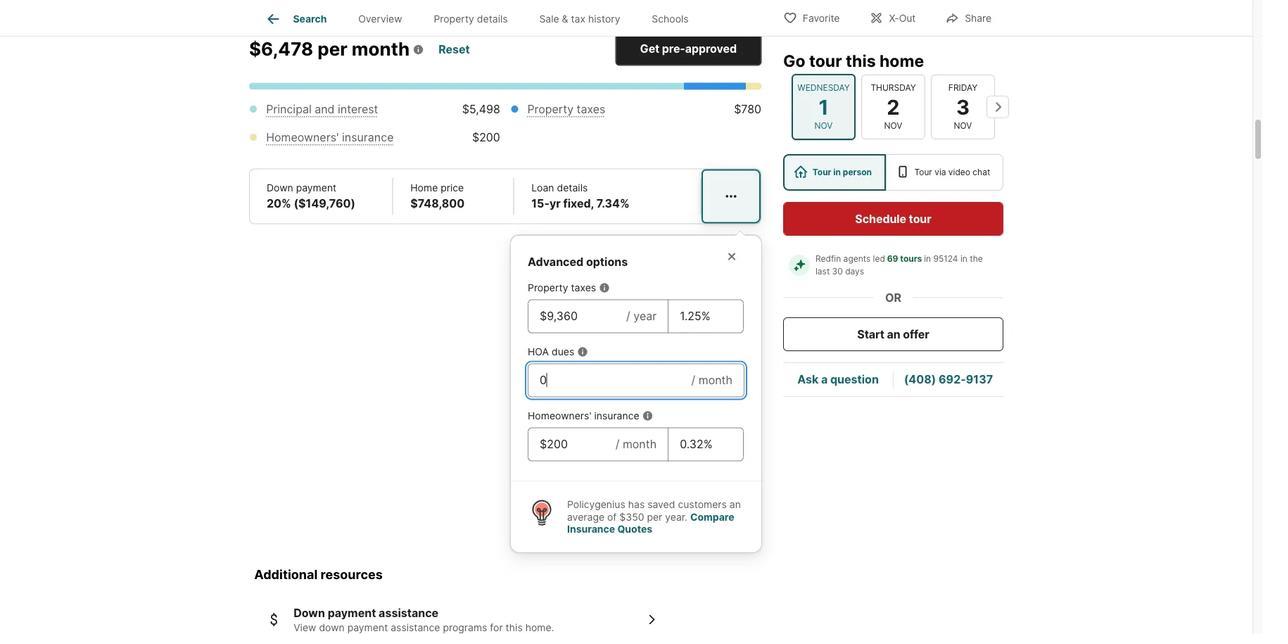 Task type: describe. For each thing, give the bounding box(es) containing it.
ask a question link
[[797, 373, 879, 386]]

options
[[586, 255, 628, 269]]

tour for tour via video chat
[[914, 167, 932, 177]]

assistance
[[379, 607, 438, 620]]

in inside in the last 30 days
[[960, 254, 967, 264]]

$6,478
[[249, 38, 313, 60]]

3
[[956, 94, 970, 119]]

chat
[[973, 167, 990, 177]]

down for down payment 20% ($149,760)
[[267, 182, 293, 194]]

down for down payment assistance
[[294, 607, 325, 620]]

hoa
[[528, 346, 549, 358]]

go tour this home
[[783, 51, 924, 70]]

redfin
[[816, 254, 841, 264]]

69
[[887, 254, 898, 264]]

/ month for homeowners' insurance
[[616, 438, 657, 451]]

policygenius
[[567, 499, 625, 511]]

via
[[935, 167, 946, 177]]

payment for 20%
[[296, 182, 337, 194]]

30
[[832, 266, 843, 277]]

ask a question
[[797, 373, 879, 386]]

month for homeowners' insurance
[[623, 438, 657, 451]]

start an offer
[[857, 327, 929, 341]]

nov for 3
[[954, 121, 972, 131]]

1 vertical spatial property taxes
[[528, 282, 596, 294]]

property for property details tab
[[434, 13, 474, 25]]

0 horizontal spatial per
[[318, 38, 348, 60]]

tour via video chat
[[914, 167, 990, 177]]

$748,800
[[410, 197, 465, 211]]

homeowners' insurance link
[[266, 131, 394, 145]]

tooltip containing advanced options
[[511, 224, 1023, 553]]

wednesday
[[797, 83, 850, 93]]

average
[[567, 511, 605, 523]]

list box containing tour in person
[[783, 154, 1003, 191]]

x-out
[[889, 12, 916, 24]]

get
[[640, 42, 660, 56]]

0 vertical spatial month
[[352, 38, 410, 60]]

/ for property taxes
[[626, 310, 630, 323]]

person
[[843, 167, 872, 177]]

tour for tour in person
[[813, 167, 831, 177]]

0 vertical spatial taxes
[[577, 103, 605, 116]]

thursday
[[871, 83, 916, 93]]

question
[[830, 373, 879, 386]]

favorite button
[[771, 3, 852, 32]]

sale
[[539, 13, 559, 25]]

schools
[[652, 13, 689, 25]]

search
[[293, 13, 327, 25]]

property for property taxes 'link'
[[527, 103, 574, 116]]

tour for go
[[809, 51, 842, 70]]

1 horizontal spatial in
[[924, 254, 931, 264]]

(408) 692-9137
[[904, 373, 993, 386]]

and
[[315, 103, 335, 116]]

lightbulb icon element
[[528, 499, 567, 536]]

nov for 2
[[884, 121, 902, 131]]

1 vertical spatial homeowners'
[[528, 410, 591, 422]]

offer
[[903, 327, 929, 341]]

(408)
[[904, 373, 936, 386]]

quotes
[[617, 524, 652, 536]]

sale & tax history tab
[[524, 2, 636, 36]]

last
[[816, 266, 830, 277]]

overview tab
[[343, 2, 418, 36]]

down payment assistance button
[[254, 594, 671, 634]]

favorite
[[803, 12, 840, 24]]

tab list containing search
[[249, 0, 716, 36]]

share
[[965, 12, 991, 24]]

schedule tour
[[855, 212, 931, 226]]

tour in person
[[813, 167, 872, 177]]

next image
[[987, 96, 1009, 118]]

in inside option
[[833, 167, 841, 177]]

home
[[880, 51, 924, 70]]

property taxes link
[[527, 103, 605, 116]]

/ for hoa dues
[[691, 374, 695, 387]]

or
[[885, 291, 901, 304]]

(408) 692-9137 link
[[904, 373, 993, 386]]

approved
[[685, 42, 737, 56]]

down payment 20% ($149,760)
[[267, 182, 355, 211]]

1 horizontal spatial insurance
[[594, 410, 639, 422]]

0 vertical spatial property taxes
[[527, 103, 605, 116]]

an inside policygenius has saved customers an average of $350 per year.
[[730, 499, 741, 511]]

/ year
[[626, 310, 657, 323]]

0 horizontal spatial insurance
[[342, 131, 394, 145]]

$350
[[619, 511, 644, 523]]

this
[[846, 51, 876, 70]]

tour via video chat option
[[886, 154, 1003, 191]]

&
[[562, 13, 568, 25]]

sale & tax history
[[539, 13, 620, 25]]

payment for assistance
[[328, 607, 376, 620]]

7.34%
[[596, 197, 630, 211]]

x-out button
[[857, 3, 928, 32]]

reset button
[[438, 37, 470, 63]]

2
[[887, 94, 900, 119]]

led
[[873, 254, 885, 264]]

hoa dues
[[528, 346, 574, 358]]

insurance
[[567, 524, 615, 536]]

$780
[[734, 103, 761, 116]]

year.
[[665, 511, 687, 523]]

an inside start an offer button
[[887, 327, 900, 341]]

month for hoa dues
[[699, 374, 733, 387]]

out
[[899, 12, 916, 24]]



Task type: locate. For each thing, give the bounding box(es) containing it.
advanced options
[[528, 255, 628, 269]]

in right tours
[[924, 254, 931, 264]]

0 horizontal spatial tour
[[809, 51, 842, 70]]

0 horizontal spatial /
[[616, 438, 620, 451]]

share button
[[933, 3, 1003, 32]]

additional resources
[[254, 567, 383, 582]]

additional
[[254, 567, 318, 582]]

1 tour from the left
[[813, 167, 831, 177]]

start
[[857, 327, 885, 341]]

2 horizontal spatial /
[[691, 374, 695, 387]]

$5,498
[[462, 103, 500, 116]]

payment up ($149,760)
[[296, 182, 337, 194]]

in the last 30 days
[[816, 254, 985, 277]]

list box
[[783, 154, 1003, 191]]

0 horizontal spatial month
[[352, 38, 410, 60]]

0 horizontal spatial down
[[267, 182, 293, 194]]

nov inside wednesday 1 nov
[[815, 121, 833, 131]]

down inside down payment 20% ($149,760)
[[267, 182, 293, 194]]

property right $5,498
[[527, 103, 574, 116]]

per down search
[[318, 38, 348, 60]]

saved
[[647, 499, 675, 511]]

details
[[477, 13, 508, 25], [557, 182, 588, 194]]

0 horizontal spatial nov
[[815, 121, 833, 131]]

0 vertical spatial payment
[[296, 182, 337, 194]]

get pre-approved button
[[615, 32, 762, 66]]

1 vertical spatial down
[[294, 607, 325, 620]]

an
[[887, 327, 900, 341], [730, 499, 741, 511]]

0 horizontal spatial details
[[477, 13, 508, 25]]

0 vertical spatial / month
[[691, 374, 733, 387]]

payment
[[296, 182, 337, 194], [328, 607, 376, 620]]

/
[[626, 310, 630, 323], [691, 374, 695, 387], [616, 438, 620, 451]]

2 nov from the left
[[884, 121, 902, 131]]

/ month for hoa dues
[[691, 374, 733, 387]]

1 nov from the left
[[815, 121, 833, 131]]

thursday 2 nov
[[871, 83, 916, 131]]

1 vertical spatial an
[[730, 499, 741, 511]]

tour left via
[[914, 167, 932, 177]]

95124
[[933, 254, 958, 264]]

days
[[845, 266, 864, 277]]

compare insurance quotes
[[567, 511, 734, 536]]

9137
[[966, 373, 993, 386]]

per down saved
[[647, 511, 662, 523]]

0 horizontal spatial an
[[730, 499, 741, 511]]

1 horizontal spatial month
[[623, 438, 657, 451]]

homeowners' down dues
[[528, 410, 591, 422]]

tour
[[809, 51, 842, 70], [909, 212, 931, 226]]

details inside loan details 15-yr fixed, 7.34%
[[557, 182, 588, 194]]

1 horizontal spatial homeowners' insurance
[[528, 410, 639, 422]]

1 vertical spatial property
[[527, 103, 574, 116]]

property up the "reset" on the top of the page
[[434, 13, 474, 25]]

1 horizontal spatial per
[[647, 511, 662, 523]]

1 horizontal spatial details
[[557, 182, 588, 194]]

has
[[628, 499, 645, 511]]

friday
[[948, 83, 978, 93]]

principal and interest link
[[266, 103, 378, 116]]

homeowners'
[[266, 131, 339, 145], [528, 410, 591, 422]]

home price $748,800
[[410, 182, 465, 211]]

1 vertical spatial tour
[[909, 212, 931, 226]]

principal and interest
[[266, 103, 378, 116]]

homeowners' insurance down dues
[[528, 410, 639, 422]]

month
[[352, 38, 410, 60], [699, 374, 733, 387], [623, 438, 657, 451]]

0 vertical spatial down
[[267, 182, 293, 194]]

details left sale
[[477, 13, 508, 25]]

friday 3 nov
[[948, 83, 978, 131]]

customers
[[678, 499, 727, 511]]

15-
[[531, 197, 549, 211]]

0 vertical spatial homeowners' insurance
[[266, 131, 394, 145]]

property details
[[434, 13, 508, 25]]

tour
[[813, 167, 831, 177], [914, 167, 932, 177]]

2 vertical spatial property
[[528, 282, 568, 294]]

wednesday 1 nov
[[797, 83, 850, 131]]

year
[[634, 310, 657, 323]]

1 horizontal spatial / month
[[691, 374, 733, 387]]

/ month
[[691, 374, 733, 387], [616, 438, 657, 451]]

692-
[[939, 373, 966, 386]]

0 horizontal spatial homeowners' insurance
[[266, 131, 394, 145]]

payment down resources
[[328, 607, 376, 620]]

$200
[[472, 131, 500, 145]]

details inside tab
[[477, 13, 508, 25]]

nov for 1
[[815, 121, 833, 131]]

agents
[[843, 254, 871, 264]]

down inside button
[[294, 607, 325, 620]]

resources
[[321, 567, 383, 582]]

1
[[819, 94, 829, 119]]

nov down 1
[[815, 121, 833, 131]]

/ for homeowners' insurance
[[616, 438, 620, 451]]

overview
[[358, 13, 402, 25]]

1 horizontal spatial /
[[626, 310, 630, 323]]

1 vertical spatial / month
[[616, 438, 657, 451]]

nov inside thursday 2 nov
[[884, 121, 902, 131]]

the
[[970, 254, 983, 264]]

property
[[434, 13, 474, 25], [527, 103, 574, 116], [528, 282, 568, 294]]

0 vertical spatial /
[[626, 310, 630, 323]]

2 horizontal spatial month
[[699, 374, 733, 387]]

video
[[948, 167, 970, 177]]

reset
[[439, 43, 470, 57]]

property inside tab
[[434, 13, 474, 25]]

schools tab
[[636, 2, 704, 36]]

1 horizontal spatial nov
[[884, 121, 902, 131]]

down
[[267, 182, 293, 194], [294, 607, 325, 620]]

0 horizontal spatial homeowners'
[[266, 131, 339, 145]]

details for property details
[[477, 13, 508, 25]]

0 vertical spatial insurance
[[342, 131, 394, 145]]

go
[[783, 51, 805, 70]]

a
[[821, 373, 828, 386]]

tours
[[900, 254, 922, 264]]

homeowners' insurance inside tooltip
[[528, 410, 639, 422]]

1 vertical spatial taxes
[[571, 282, 596, 294]]

1 vertical spatial per
[[647, 511, 662, 523]]

nov inside the friday 3 nov
[[954, 121, 972, 131]]

dues
[[552, 346, 574, 358]]

0 vertical spatial per
[[318, 38, 348, 60]]

property taxes
[[527, 103, 605, 116], [528, 282, 596, 294]]

schedule tour button
[[783, 202, 1003, 236]]

3 nov from the left
[[954, 121, 972, 131]]

an left offer
[[887, 327, 900, 341]]

in left person
[[833, 167, 841, 177]]

down down the "additional resources"
[[294, 607, 325, 620]]

0 horizontal spatial tour
[[813, 167, 831, 177]]

1 vertical spatial homeowners' insurance
[[528, 410, 639, 422]]

2 vertical spatial month
[[623, 438, 657, 451]]

per inside policygenius has saved customers an average of $350 per year.
[[647, 511, 662, 523]]

1 vertical spatial insurance
[[594, 410, 639, 422]]

0 vertical spatial details
[[477, 13, 508, 25]]

nov down 3
[[954, 121, 972, 131]]

price
[[441, 182, 464, 194]]

tour in person option
[[783, 154, 886, 191]]

tooltip
[[511, 224, 1023, 553]]

payment inside down payment 20% ($149,760)
[[296, 182, 337, 194]]

get pre-approved
[[640, 42, 737, 56]]

tour up wednesday
[[809, 51, 842, 70]]

None text field
[[680, 308, 732, 325], [540, 372, 680, 389], [680, 308, 732, 325], [540, 372, 680, 389]]

1 horizontal spatial an
[[887, 327, 900, 341]]

of
[[607, 511, 617, 523]]

0 horizontal spatial / month
[[616, 438, 657, 451]]

0 horizontal spatial in
[[833, 167, 841, 177]]

redfin agents led 69 tours in 95124
[[816, 254, 958, 264]]

tour right schedule
[[909, 212, 931, 226]]

nov down 2 at the top
[[884, 121, 902, 131]]

tour for schedule
[[909, 212, 931, 226]]

2 vertical spatial /
[[616, 438, 620, 451]]

1 horizontal spatial tour
[[909, 212, 931, 226]]

$6,478 per month
[[249, 38, 410, 60]]

homeowners' down principal
[[266, 131, 339, 145]]

None text field
[[540, 308, 615, 325], [540, 436, 604, 453], [680, 436, 732, 453], [540, 308, 615, 325], [540, 436, 604, 453], [680, 436, 732, 453]]

1 horizontal spatial homeowners'
[[528, 410, 591, 422]]

compare
[[690, 511, 734, 523]]

1 vertical spatial month
[[699, 374, 733, 387]]

nov
[[815, 121, 833, 131], [884, 121, 902, 131], [954, 121, 972, 131]]

property down advanced
[[528, 282, 568, 294]]

payment inside button
[[328, 607, 376, 620]]

1 vertical spatial payment
[[328, 607, 376, 620]]

pre-
[[662, 42, 685, 56]]

interest
[[338, 103, 378, 116]]

2 horizontal spatial nov
[[954, 121, 972, 131]]

0 vertical spatial homeowners'
[[266, 131, 339, 145]]

tab list
[[249, 0, 716, 36]]

2 horizontal spatial in
[[960, 254, 967, 264]]

20%
[[267, 197, 291, 211]]

in left "the"
[[960, 254, 967, 264]]

loan details 15-yr fixed, 7.34%
[[531, 182, 630, 211]]

search link
[[265, 11, 327, 27]]

0 vertical spatial tour
[[809, 51, 842, 70]]

tour left person
[[813, 167, 831, 177]]

homeowners' insurance down the and
[[266, 131, 394, 145]]

None button
[[792, 74, 856, 140], [861, 74, 925, 139], [931, 74, 995, 139], [792, 74, 856, 140], [861, 74, 925, 139], [931, 74, 995, 139]]

compare insurance quotes link
[[567, 511, 734, 536]]

schedule
[[855, 212, 906, 226]]

loan
[[531, 182, 554, 194]]

lightbulb icon image
[[528, 499, 556, 527]]

details for loan details 15-yr fixed, 7.34%
[[557, 182, 588, 194]]

details up fixed,
[[557, 182, 588, 194]]

fixed,
[[563, 197, 594, 211]]

2 tour from the left
[[914, 167, 932, 177]]

tour inside button
[[909, 212, 931, 226]]

1 horizontal spatial tour
[[914, 167, 932, 177]]

0 vertical spatial an
[[887, 327, 900, 341]]

per
[[318, 38, 348, 60], [647, 511, 662, 523]]

down payment assistance
[[294, 607, 438, 620]]

down up 20% at left
[[267, 182, 293, 194]]

1 vertical spatial details
[[557, 182, 588, 194]]

x-
[[889, 12, 899, 24]]

property details tab
[[418, 2, 524, 36]]

0 vertical spatial property
[[434, 13, 474, 25]]

an up compare
[[730, 499, 741, 511]]

($149,760)
[[294, 197, 355, 211]]

1 horizontal spatial down
[[294, 607, 325, 620]]

1 vertical spatial /
[[691, 374, 695, 387]]

tax
[[571, 13, 586, 25]]



Task type: vqa. For each thing, say whether or not it's contained in the screenshot.
history
yes



